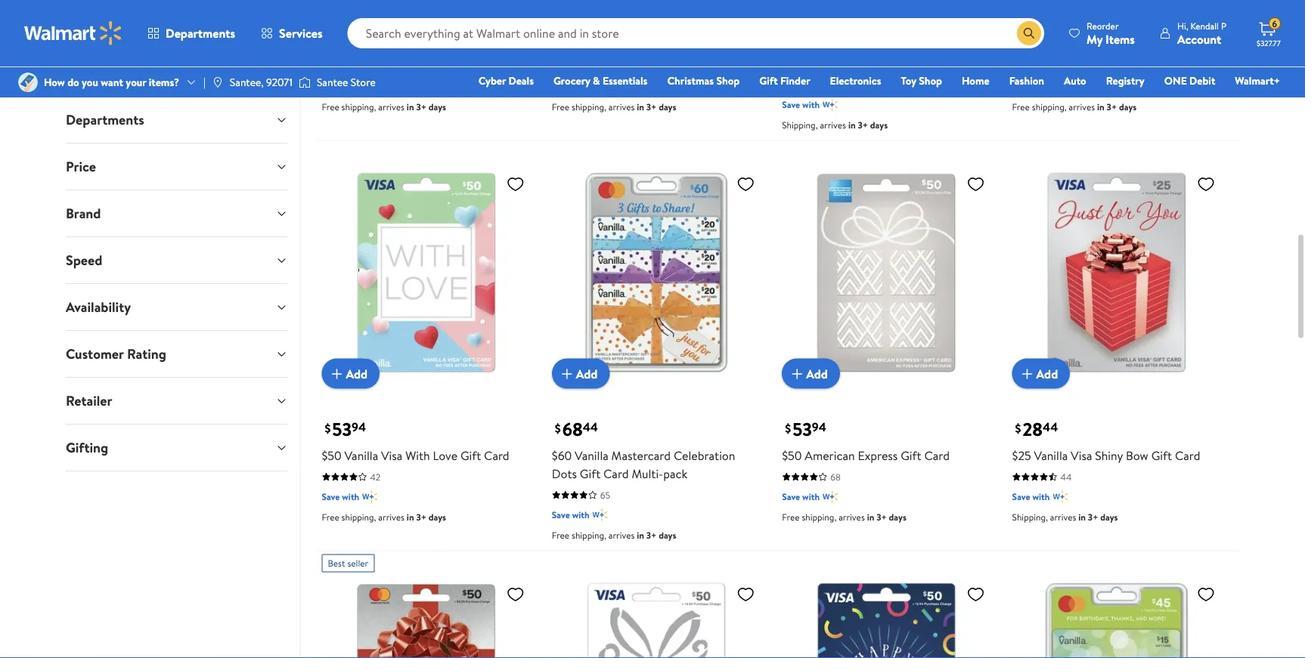 Task type: vqa. For each thing, say whether or not it's contained in the screenshot.


Task type: locate. For each thing, give the bounding box(es) containing it.
1 vertical spatial celebration
[[674, 448, 736, 464]]

$25 vanilla visa shiny bow gift card image
[[1013, 168, 1222, 377]]

arrives down essentials
[[609, 100, 635, 113]]

 image for santee store
[[299, 75, 311, 90]]

$50 american express gift card
[[782, 448, 950, 464]]

luxe
[[640, 37, 665, 53]]

0 horizontal spatial $50
[[322, 448, 342, 464]]

santee, 92071
[[230, 75, 293, 90]]

$100
[[552, 37, 577, 53], [1013, 37, 1037, 53]]

44 up $25 vanilla mastercard celebration dots gift card
[[813, 9, 828, 25]]

add to cart image
[[558, 365, 576, 383], [1019, 365, 1037, 383]]

3+ for $50 vanilla visa with love gift card
[[416, 511, 427, 524]]

68 up the $60
[[563, 417, 583, 443]]

add to cart image for vanilla
[[328, 365, 346, 383]]

arrives for $200 american express gift card
[[378, 100, 405, 113]]

celebration inside $25 vanilla mastercard celebration dots gift card
[[903, 37, 965, 53]]

105
[[1023, 6, 1050, 32]]

save with for $50 american express gift card
[[782, 491, 820, 504]]

1 $100 from the left
[[552, 37, 577, 53]]

$ 28 44
[[785, 6, 828, 32], [1016, 417, 1058, 443]]

$60 vanilla mastercard celebration dots gift card multi-pack
[[552, 448, 736, 482]]

0 horizontal spatial 28
[[793, 6, 813, 32]]

days down registry
[[1119, 100, 1137, 113]]

$ inside the $ 105 44
[[1016, 9, 1022, 26]]

1 horizontal spatial shipping, arrives in 3+ days
[[1013, 511, 1118, 524]]

add to favorites list, $45 vanilla mastercard occasions gift card multi-pack image
[[1197, 585, 1216, 604]]

dots
[[782, 55, 807, 71], [552, 466, 577, 482]]

toy shop link
[[894, 73, 949, 89]]

3 add from the left
[[806, 366, 828, 382]]

fashion link
[[1003, 73, 1051, 89]]

cyber deals
[[479, 73, 534, 88]]

44 left the reorder at top right
[[1050, 9, 1066, 25]]

1 horizontal spatial 28
[[1023, 417, 1043, 443]]

1 horizontal spatial add to cart image
[[1019, 365, 1037, 383]]

rating
[[127, 345, 166, 364]]

departments button down items? at the top left
[[54, 97, 300, 143]]

mastercard for 68
[[612, 448, 671, 464]]

1 horizontal spatial celebration
[[903, 37, 965, 53]]

visa left the luxe on the top
[[616, 37, 638, 53]]

0 horizontal spatial express
[[405, 37, 445, 53]]

0 horizontal spatial dots
[[552, 466, 577, 482]]

celebration
[[903, 37, 965, 53], [674, 448, 736, 464]]

 image right 92071
[[299, 75, 311, 90]]

vanilla for $60 vanilla mastercard celebration dots gift card multi-pack
[[575, 448, 609, 464]]

$ 53 94 up $50 american express gift card at the bottom
[[785, 417, 827, 443]]

dots down the $60
[[552, 466, 577, 482]]

arrives for $100 vanilla visa luxe bow gift card
[[609, 100, 635, 113]]

arrives down the auto
[[1069, 100, 1095, 113]]

departments tab
[[54, 97, 300, 143]]

1 add from the left
[[346, 366, 368, 382]]

vanilla up "42"
[[345, 448, 378, 464]]

hi, kendall p account
[[1178, 19, 1227, 47]]

53 for vanilla
[[332, 417, 352, 443]]

with
[[342, 80, 359, 93], [572, 80, 590, 93], [1033, 80, 1050, 93], [803, 98, 820, 111], [342, 491, 359, 504], [803, 491, 820, 504], [1033, 491, 1050, 504], [572, 509, 590, 522]]

dots inside $25 vanilla mastercard celebration dots gift card
[[782, 55, 807, 71]]

walmart plus image
[[362, 79, 378, 94], [823, 490, 838, 505], [593, 508, 608, 523]]

1 vertical spatial departments
[[66, 110, 144, 129]]

customer rating
[[66, 345, 166, 364]]

1 horizontal spatial 94
[[812, 420, 827, 436]]

celebration up toy shop
[[903, 37, 965, 53]]

in down $200 american express gift card
[[407, 100, 414, 113]]

vanilla left shiny on the right bottom
[[1034, 448, 1068, 464]]

1 add to cart image from the left
[[558, 365, 576, 383]]

vanilla up the 140
[[804, 37, 838, 53]]

free shipping, arrives in 3+ days down the auto
[[1013, 100, 1137, 113]]

3+ for $100 american express gift card
[[1107, 100, 1117, 113]]

free shipping, arrives in 3+ days down "42"
[[322, 511, 446, 524]]

grocery & essentials link
[[547, 73, 655, 89]]

with for $100 vanilla visa luxe bow gift card
[[572, 80, 590, 93]]

departments down how do you want your items?
[[66, 110, 144, 129]]

departments
[[166, 25, 235, 42], [66, 110, 144, 129]]

free shipping, arrives in 3+ days for $50 american express gift card
[[782, 511, 907, 524]]

1 $50 from the left
[[322, 448, 342, 464]]

save with for $50 vanilla visa with love gift card
[[322, 491, 359, 504]]

3+ down registry
[[1107, 100, 1117, 113]]

0 vertical spatial $25
[[782, 37, 801, 53]]

1 vertical spatial dots
[[552, 466, 577, 482]]

$ 28 44 up $25 vanilla visa shiny bow gift card
[[1016, 417, 1058, 443]]

 image
[[299, 75, 311, 90], [212, 76, 224, 88]]

3+ down multi-
[[647, 529, 657, 542]]

express
[[405, 37, 445, 53], [1093, 37, 1133, 53], [858, 448, 898, 464]]

walmart plus image down $50 american express gift card at the bottom
[[823, 490, 838, 505]]

with for $25 vanilla mastercard celebration dots gift card
[[803, 98, 820, 111]]

add button for $50 vanilla visa with love gift card
[[322, 359, 380, 389]]

2 add from the left
[[576, 366, 598, 382]]

dots up finder
[[782, 55, 807, 71]]

in down multi-
[[637, 529, 644, 542]]

debit
[[1190, 73, 1216, 88]]

free for $60 vanilla mastercard celebration dots gift card multi-pack
[[552, 529, 570, 542]]

pack
[[664, 466, 688, 482]]

1 shop from the left
[[717, 73, 740, 88]]

0 horizontal spatial add to cart image
[[328, 365, 346, 383]]

2 horizontal spatial american
[[1040, 37, 1090, 53]]

one debit
[[1165, 73, 1216, 88]]

1 vertical spatial shipping,
[[1013, 511, 1048, 524]]

3 add button from the left
[[782, 359, 840, 389]]

days for $50 american express gift card
[[889, 511, 907, 524]]

departments button up the |
[[135, 15, 248, 51]]

0 horizontal spatial $ 28 44
[[785, 6, 828, 32]]

$ 28 44 for $25 vanilla mastercard celebration dots gift card
[[785, 6, 828, 32]]

arrives down $50 american express gift card at the bottom
[[839, 511, 865, 524]]

arrives down the 140
[[820, 118, 846, 131]]

0 vertical spatial 28
[[793, 6, 813, 32]]

$50 vanilla visa with love gift card image
[[322, 168, 531, 377]]

in for $200 american express gift card
[[407, 100, 414, 113]]

3+ down essentials
[[647, 100, 657, 113]]

94 up $50 vanilla visa with love gift card
[[352, 420, 366, 436]]

2 add to cart image from the left
[[1019, 365, 1037, 383]]

shop for christmas shop
[[717, 73, 740, 88]]

vanilla up "10"
[[579, 37, 613, 53]]

2 94 from the left
[[812, 420, 827, 436]]

1 horizontal spatial visa
[[616, 37, 638, 53]]

walmart plus image down $25 vanilla visa shiny bow gift card
[[1053, 490, 1068, 505]]

customer rating tab
[[54, 331, 300, 377]]

kendall
[[1191, 19, 1219, 32]]

1 horizontal spatial $ 53 94
[[785, 417, 827, 443]]

3+ down $50 american express gift card at the bottom
[[877, 511, 887, 524]]

1 horizontal spatial american
[[805, 448, 855, 464]]

bow right the luxe on the top
[[668, 37, 690, 53]]

free shipping, arrives in 3+ days down $50 american express gift card at the bottom
[[782, 511, 907, 524]]

shop right christmas
[[717, 73, 740, 88]]

3+ down $200 american express gift card
[[416, 100, 427, 113]]

free shipping, arrives in 3+ days down 65
[[552, 529, 677, 542]]

celebration inside $60 vanilla mastercard celebration dots gift card multi-pack
[[674, 448, 736, 464]]

0 vertical spatial dots
[[782, 55, 807, 71]]

walmart plus image down 107
[[362, 79, 378, 94]]

0 horizontal spatial shop
[[717, 73, 740, 88]]

$ 28 44 up finder
[[785, 6, 828, 32]]

departments button
[[135, 15, 248, 51], [54, 97, 300, 143]]

walmart plus image down "10"
[[593, 79, 608, 94]]

visa for 53
[[381, 448, 403, 464]]

save with for $60 vanilla mastercard celebration dots gift card multi-pack
[[552, 509, 590, 522]]

1 horizontal spatial  image
[[299, 75, 311, 90]]

0 horizontal spatial bow
[[668, 37, 690, 53]]

how
[[44, 75, 65, 90]]

christmas
[[667, 73, 714, 88]]

free shipping, arrives in 3+ days for $60 vanilla mastercard celebration dots gift card multi-pack
[[552, 529, 677, 542]]

gift finder
[[760, 73, 811, 88]]

1 vertical spatial walmart plus image
[[823, 490, 838, 505]]

$50 for $50 american express gift card
[[782, 448, 802, 464]]

walmart plus image for $25 vanilla visa shiny bow gift card
[[1053, 490, 1068, 505]]

0 horizontal spatial $ 53 94
[[325, 417, 366, 443]]

vanilla inside $60 vanilla mastercard celebration dots gift card multi-pack
[[575, 448, 609, 464]]

$ for $50 vanilla visa with love gift card
[[325, 420, 331, 437]]

Walmart Site-Wide search field
[[348, 18, 1045, 48]]

2 add button from the left
[[552, 359, 610, 389]]

2 $50 from the left
[[782, 448, 802, 464]]

0 vertical spatial mastercard
[[841, 37, 900, 53]]

add to favorites list, $50 vanilla visa birthday confetti gift card image
[[967, 585, 985, 604]]

44 up $25 vanilla visa shiny bow gift card
[[1043, 420, 1058, 436]]

add for mastercard
[[576, 366, 598, 382]]

add to favorites list, vanilla mastercard party bow $50 image
[[507, 585, 525, 604]]

0 horizontal spatial celebration
[[674, 448, 736, 464]]

0 vertical spatial 68
[[563, 417, 583, 443]]

1 vertical spatial 68
[[831, 471, 841, 484]]

multi-
[[632, 466, 664, 482]]

bow
[[668, 37, 690, 53], [1126, 448, 1149, 464]]

44 inside $ 68 44
[[583, 420, 598, 436]]

1 horizontal spatial 68
[[831, 471, 841, 484]]

1 horizontal spatial add to cart image
[[788, 365, 806, 383]]

1 vertical spatial $25
[[1013, 448, 1032, 464]]

$ for $100 american express gift card
[[1016, 9, 1022, 26]]

mastercard up multi-
[[612, 448, 671, 464]]

2 horizontal spatial visa
[[1071, 448, 1093, 464]]

0 vertical spatial shipping,
[[782, 118, 818, 131]]

shipping,
[[342, 100, 376, 113], [572, 100, 607, 113], [1032, 100, 1067, 113], [342, 511, 376, 524], [802, 511, 837, 524], [572, 529, 607, 542]]

28
[[793, 6, 813, 32], [1023, 417, 1043, 443]]

save with
[[322, 80, 359, 93], [552, 80, 590, 93], [1013, 80, 1050, 93], [782, 98, 820, 111], [322, 491, 359, 504], [782, 491, 820, 504], [1013, 491, 1050, 504], [552, 509, 590, 522]]

1 $ 53 94 from the left
[[325, 417, 366, 443]]

0 horizontal spatial visa
[[381, 448, 403, 464]]

206
[[332, 6, 363, 32]]

0 vertical spatial bow
[[668, 37, 690, 53]]

1 horizontal spatial dots
[[782, 55, 807, 71]]

shipping,
[[782, 118, 818, 131], [1013, 511, 1048, 524]]

walmart plus image down the 140
[[823, 97, 838, 112]]

departments inside tab
[[66, 110, 144, 129]]

dots inside $60 vanilla mastercard celebration dots gift card multi-pack
[[552, 466, 577, 482]]

cyber deals link
[[472, 73, 541, 89]]

1 vertical spatial 28
[[1023, 417, 1043, 443]]

$50 vanilla visa birthday confetti gift card image
[[782, 579, 991, 659]]

brand button
[[54, 191, 300, 237]]

cyber
[[479, 73, 506, 88]]

shipping, for $200 american express gift card
[[342, 100, 376, 113]]

best seller
[[328, 558, 369, 570]]

$ 53 94
[[325, 417, 366, 443], [785, 417, 827, 443]]

items?
[[149, 75, 179, 90]]

visa left shiny on the right bottom
[[1071, 448, 1093, 464]]

days down pack
[[659, 529, 677, 542]]

days for $100 american express gift card
[[1119, 100, 1137, 113]]

save
[[322, 80, 340, 93], [552, 80, 570, 93], [1013, 80, 1031, 93], [782, 98, 800, 111], [322, 491, 340, 504], [782, 491, 800, 504], [1013, 491, 1031, 504], [552, 509, 570, 522]]

retailer
[[66, 392, 112, 411]]

shipping, arrives in 3+ days for visa
[[1013, 511, 1118, 524]]

american
[[352, 37, 402, 53], [1040, 37, 1090, 53], [805, 448, 855, 464]]

44 for $25 vanilla visa shiny bow gift card
[[1043, 420, 1058, 436]]

customer
[[66, 345, 124, 364]]

3+ for $100 vanilla visa luxe bow gift card
[[647, 100, 657, 113]]

$100 down "106"
[[552, 37, 577, 53]]

1 horizontal spatial $25
[[1013, 448, 1032, 464]]

availability tab
[[54, 284, 300, 331]]

1 horizontal spatial bow
[[1126, 448, 1149, 464]]

mastercard inside $25 vanilla mastercard celebration dots gift card
[[841, 37, 900, 53]]

$
[[555, 9, 561, 26], [785, 9, 791, 26], [1016, 9, 1022, 26], [325, 420, 331, 437], [555, 420, 561, 437], [785, 420, 791, 437], [1016, 420, 1022, 437]]

free shipping, arrives in 3+ days for $200 american express gift card
[[322, 100, 446, 113]]

$ 28 44 for $25 vanilla visa shiny bow gift card
[[1016, 417, 1058, 443]]

0 horizontal spatial american
[[352, 37, 402, 53]]

$50
[[322, 448, 342, 464], [782, 448, 802, 464]]

$ 53 94 up $50 vanilla visa with love gift card
[[325, 417, 366, 443]]

walmart plus image
[[593, 79, 608, 94], [1053, 79, 1068, 94], [823, 97, 838, 112], [362, 490, 378, 505], [1053, 490, 1068, 505]]

in down the registry link
[[1098, 100, 1105, 113]]

days for $60 vanilla mastercard celebration dots gift card multi-pack
[[659, 529, 677, 542]]

2 horizontal spatial walmart plus image
[[823, 490, 838, 505]]

store
[[351, 75, 376, 90]]

0 horizontal spatial shipping,
[[782, 118, 818, 131]]

1 add button from the left
[[322, 359, 380, 389]]

1 horizontal spatial mastercard
[[841, 37, 900, 53]]

days down $50 american express gift card at the bottom
[[889, 511, 907, 524]]

94 up $50 american express gift card at the bottom
[[812, 420, 827, 436]]

shop for toy shop
[[919, 73, 942, 88]]

44 for $100 vanilla visa luxe bow gift card
[[590, 9, 605, 25]]

days for $200 american express gift card
[[429, 100, 446, 113]]

reorder
[[1087, 19, 1119, 32]]

1 vertical spatial mastercard
[[612, 448, 671, 464]]

0 horizontal spatial departments
[[66, 110, 144, 129]]

2 horizontal spatial express
[[1093, 37, 1133, 53]]

1 vertical spatial $ 28 44
[[1016, 417, 1058, 443]]

1 horizontal spatial $50
[[782, 448, 802, 464]]

days down love
[[429, 511, 446, 524]]

1 add to cart image from the left
[[328, 365, 346, 383]]

reorder my items
[[1087, 19, 1135, 47]]

save for $60 vanilla mastercard celebration dots gift card multi-pack
[[552, 509, 570, 522]]

0 horizontal spatial mastercard
[[612, 448, 671, 464]]

in down $25 vanilla visa shiny bow gift card
[[1079, 511, 1086, 524]]

1 horizontal spatial express
[[858, 448, 898, 464]]

44 inside the $ 105 44
[[1050, 9, 1066, 25]]

days for $100 vanilla visa luxe bow gift card
[[659, 100, 677, 113]]

1 53 from the left
[[332, 417, 352, 443]]

add to favorites list, $60 vanilla mastercard celebration dots gift card multi-pack image
[[737, 174, 755, 193]]

0 horizontal spatial $25
[[782, 37, 801, 53]]

arrives down 107
[[378, 100, 405, 113]]

bow right shiny on the right bottom
[[1126, 448, 1149, 464]]

107
[[370, 60, 383, 73]]

visa for 106
[[616, 37, 638, 53]]

$ for $100 vanilla visa luxe bow gift card
[[555, 9, 561, 26]]

68 down $50 american express gift card at the bottom
[[831, 471, 841, 484]]

shipping, for $60 vanilla mastercard celebration dots gift card multi-pack
[[572, 529, 607, 542]]

mastercard up "electronics" link
[[841, 37, 900, 53]]

vanilla right the $60
[[575, 448, 609, 464]]

walmart plus image down 97
[[1053, 79, 1068, 94]]

2 add to cart image from the left
[[788, 365, 806, 383]]

in down $50 vanilla visa with love gift card
[[407, 511, 414, 524]]

visa left with
[[381, 448, 403, 464]]

vanilla
[[579, 37, 613, 53], [804, 37, 838, 53], [345, 448, 378, 464], [575, 448, 609, 464], [1034, 448, 1068, 464]]

in down essentials
[[637, 100, 644, 113]]

add
[[346, 366, 368, 382], [576, 366, 598, 382], [806, 366, 828, 382], [1037, 366, 1058, 382]]

auto
[[1064, 73, 1087, 88]]

2 53 from the left
[[793, 417, 812, 443]]

services button
[[248, 15, 336, 51]]

3+ for $200 american express gift card
[[416, 100, 427, 113]]

1 horizontal spatial shop
[[919, 73, 942, 88]]

1 horizontal spatial 53
[[793, 417, 812, 443]]

walmart plus image for 53
[[823, 490, 838, 505]]

walmart plus image down 65
[[593, 508, 608, 523]]

206 88
[[332, 6, 377, 32]]

1 horizontal spatial shipping,
[[1013, 511, 1048, 524]]

1 horizontal spatial $100
[[1013, 37, 1037, 53]]

add to cart image
[[328, 365, 346, 383], [788, 365, 806, 383]]

celebration up pack
[[674, 448, 736, 464]]

0 horizontal spatial add to cart image
[[558, 365, 576, 383]]

walmart plus image down "42"
[[362, 490, 378, 505]]

arrives down "42"
[[378, 511, 405, 524]]

44 up $60 vanilla mastercard celebration dots gift card multi-pack
[[583, 420, 598, 436]]

visa for 28
[[1071, 448, 1093, 464]]

44
[[590, 9, 605, 25], [813, 9, 828, 25], [1050, 9, 1066, 25], [583, 420, 598, 436], [1043, 420, 1058, 436], [1061, 471, 1072, 484]]

0 vertical spatial celebration
[[903, 37, 965, 53]]

shop right toy
[[919, 73, 942, 88]]

departments up the |
[[166, 25, 235, 42]]

0 horizontal spatial walmart plus image
[[362, 79, 378, 94]]

$ for $25 vanilla mastercard celebration dots gift card
[[785, 9, 791, 26]]

one
[[1165, 73, 1187, 88]]

$25 vanilla visa shiny bow gift card
[[1013, 448, 1201, 464]]

0 vertical spatial departments
[[166, 25, 235, 42]]

days down christmas
[[659, 100, 677, 113]]

gift inside $60 vanilla mastercard celebration dots gift card multi-pack
[[580, 466, 601, 482]]

$25 inside $25 vanilla mastercard celebration dots gift card
[[782, 37, 801, 53]]

&
[[593, 73, 600, 88]]

$50 vanilla visa luxe bow gift card image
[[552, 579, 761, 659]]

0 vertical spatial walmart plus image
[[362, 79, 378, 94]]

0 horizontal spatial 53
[[332, 417, 352, 443]]

walmart plus image for 88
[[362, 79, 378, 94]]

0 horizontal spatial $100
[[552, 37, 577, 53]]

68
[[563, 417, 583, 443], [831, 471, 841, 484]]

vanilla for $25 vanilla visa shiny bow gift card
[[1034, 448, 1068, 464]]

free
[[322, 100, 339, 113], [552, 100, 570, 113], [1013, 100, 1030, 113], [322, 511, 339, 524], [782, 511, 800, 524], [552, 529, 570, 542]]

1 94 from the left
[[352, 420, 366, 436]]

$327.77
[[1257, 38, 1281, 48]]

1 horizontal spatial departments
[[166, 25, 235, 42]]

days down $200 american express gift card
[[429, 100, 446, 113]]

electronics
[[830, 73, 882, 88]]

in for $50 vanilla visa with love gift card
[[407, 511, 414, 524]]

shipping, arrives in 3+ days down $25 vanilla visa shiny bow gift card
[[1013, 511, 1118, 524]]

 image
[[18, 73, 38, 92]]

2 $100 from the left
[[1013, 37, 1037, 53]]

 image right the |
[[212, 76, 224, 88]]

p
[[1222, 19, 1227, 32]]

$100 down 105
[[1013, 37, 1037, 53]]

mastercard inside $60 vanilla mastercard celebration dots gift card multi-pack
[[612, 448, 671, 464]]

3+ down with
[[416, 511, 427, 524]]

44 for $100 american express gift card
[[1050, 9, 1066, 25]]

walmart plus image for $100 vanilla visa luxe bow gift card
[[593, 79, 608, 94]]

$25 vanilla mastercard celebration dots gift card
[[782, 37, 965, 71]]

2 vertical spatial walmart plus image
[[593, 508, 608, 523]]

card inside $60 vanilla mastercard celebration dots gift card multi-pack
[[604, 466, 629, 482]]

0 vertical spatial shipping, arrives in 3+ days
[[782, 118, 888, 131]]

0 horizontal spatial 94
[[352, 420, 366, 436]]

brand tab
[[54, 191, 300, 237]]

save for $100 vanilla visa luxe bow gift card
[[552, 80, 570, 93]]

$ inside $ 106 44
[[555, 9, 561, 26]]

vanilla inside $25 vanilla mastercard celebration dots gift card
[[804, 37, 838, 53]]

1 vertical spatial bow
[[1126, 448, 1149, 464]]

2 shop from the left
[[919, 73, 942, 88]]

44 inside $ 106 44
[[590, 9, 605, 25]]

 image for santee, 92071
[[212, 76, 224, 88]]

free shipping, arrives in 3+ days down essentials
[[552, 100, 677, 113]]

44 up "10"
[[590, 9, 605, 25]]

arrives down 65
[[609, 529, 635, 542]]

free shipping, arrives in 3+ days
[[322, 100, 446, 113], [552, 100, 677, 113], [1013, 100, 1137, 113], [322, 511, 446, 524], [782, 511, 907, 524], [552, 529, 677, 542]]

in for $60 vanilla mastercard celebration dots gift card multi-pack
[[637, 529, 644, 542]]

1 horizontal spatial $ 28 44
[[1016, 417, 1058, 443]]

$ inside $ 68 44
[[555, 420, 561, 437]]

94 for american
[[812, 420, 827, 436]]

arrives down $25 vanilla visa shiny bow gift card
[[1050, 511, 1077, 524]]

1 horizontal spatial walmart plus image
[[593, 508, 608, 523]]

3+
[[416, 100, 427, 113], [647, 100, 657, 113], [1107, 100, 1117, 113], [858, 118, 868, 131], [416, 511, 427, 524], [877, 511, 887, 524], [1088, 511, 1099, 524], [647, 529, 657, 542]]

shipping, arrives in 3+ days down the 140
[[782, 118, 888, 131]]

availability
[[66, 298, 131, 317]]

in down electronics
[[849, 118, 856, 131]]

28 for $25 vanilla mastercard celebration dots gift card
[[793, 6, 813, 32]]

in down $50 american express gift card at the bottom
[[867, 511, 875, 524]]

in for $100 vanilla visa luxe bow gift card
[[637, 100, 644, 113]]

0 horizontal spatial shipping, arrives in 3+ days
[[782, 118, 888, 131]]

1 vertical spatial shipping, arrives in 3+ days
[[1013, 511, 1118, 524]]

free shipping, arrives in 3+ days down the store
[[322, 100, 446, 113]]

0 horizontal spatial  image
[[212, 76, 224, 88]]

gifting tab
[[54, 425, 300, 471]]

2 $ 53 94 from the left
[[785, 417, 827, 443]]

0 vertical spatial $ 28 44
[[785, 6, 828, 32]]



Task type: describe. For each thing, give the bounding box(es) containing it.
how do you want your items?
[[44, 75, 179, 90]]

106
[[563, 6, 590, 32]]

american for 53
[[805, 448, 855, 464]]

92071
[[266, 75, 293, 90]]

walmart plus image for $50 vanilla visa with love gift card
[[362, 490, 378, 505]]

$ for $50 american express gift card
[[785, 420, 791, 437]]

search icon image
[[1023, 27, 1036, 39]]

add for visa
[[346, 366, 368, 382]]

in for $100 american express gift card
[[1098, 100, 1105, 113]]

electronics link
[[823, 73, 888, 89]]

price button
[[54, 144, 300, 190]]

97
[[1061, 60, 1070, 73]]

save for $100 american express gift card
[[1013, 80, 1031, 93]]

walmart+
[[1235, 73, 1281, 88]]

shipping, for $25 vanilla visa shiny bow gift card
[[1013, 511, 1048, 524]]

65
[[600, 489, 610, 502]]

hi,
[[1178, 19, 1189, 32]]

$60
[[552, 448, 572, 464]]

$ 106 44
[[555, 6, 605, 32]]

christmas shop
[[667, 73, 740, 88]]

0 horizontal spatial 68
[[563, 417, 583, 443]]

140
[[831, 78, 845, 91]]

with for $25 vanilla visa shiny bow gift card
[[1033, 491, 1050, 504]]

fashion
[[1010, 73, 1045, 88]]

deals
[[509, 73, 534, 88]]

add button for $50 american express gift card
[[782, 359, 840, 389]]

42
[[370, 471, 381, 484]]

seller
[[347, 558, 369, 570]]

express for 88
[[405, 37, 445, 53]]

santee store
[[317, 75, 376, 90]]

express for 53
[[858, 448, 898, 464]]

shipping, for $100 american express gift card
[[1032, 100, 1067, 113]]

walmart image
[[24, 21, 123, 45]]

save with for $25 vanilla visa shiny bow gift card
[[1013, 491, 1050, 504]]

free for $50 american express gift card
[[782, 511, 800, 524]]

vanilla for $25 vanilla mastercard celebration dots gift card
[[804, 37, 838, 53]]

0 vertical spatial departments button
[[135, 15, 248, 51]]

want
[[101, 75, 123, 90]]

santee
[[317, 75, 348, 90]]

toy
[[901, 73, 917, 88]]

28 for $25 vanilla visa shiny bow gift card
[[1023, 417, 1043, 443]]

bow for 28
[[1126, 448, 1149, 464]]

dots for 68
[[552, 466, 577, 482]]

availability button
[[54, 284, 300, 331]]

speed
[[66, 251, 102, 270]]

shipping, for $100 vanilla visa luxe bow gift card
[[572, 100, 607, 113]]

speed tab
[[54, 238, 300, 284]]

love
[[433, 448, 458, 464]]

3+ down electronics
[[858, 118, 868, 131]]

arrives for $50 american express gift card
[[839, 511, 865, 524]]

essentials
[[603, 73, 648, 88]]

add to cart image for $25 vanilla visa shiny bow gift card image
[[1019, 365, 1037, 383]]

10
[[600, 60, 609, 73]]

add for express
[[806, 366, 828, 382]]

$200 american express gift card
[[322, 37, 497, 53]]

3+ for $50 american express gift card
[[877, 511, 887, 524]]

speed button
[[54, 238, 300, 284]]

auto link
[[1057, 73, 1094, 89]]

registry
[[1106, 73, 1145, 88]]

grocery & essentials
[[554, 73, 648, 88]]

save for $200 american express gift card
[[322, 80, 340, 93]]

save for $50 american express gift card
[[782, 491, 800, 504]]

$ 68 44
[[555, 417, 598, 443]]

94 for vanilla
[[352, 420, 366, 436]]

american for 88
[[352, 37, 402, 53]]

save for $25 vanilla mastercard celebration dots gift card
[[782, 98, 800, 111]]

vanilla mastercard party bow $50 image
[[322, 579, 531, 659]]

days for $50 vanilla visa with love gift card
[[429, 511, 446, 524]]

$60 vanilla mastercard celebration dots gift card multi-pack image
[[552, 168, 761, 377]]

add to favorites list, $50 vanilla visa luxe bow gift card image
[[737, 585, 755, 604]]

do
[[67, 75, 79, 90]]

card inside $25 vanilla mastercard celebration dots gift card
[[834, 55, 859, 71]]

express for 105
[[1093, 37, 1133, 53]]

free for $100 american express gift card
[[1013, 100, 1030, 113]]

american for 105
[[1040, 37, 1090, 53]]

registry link
[[1100, 73, 1152, 89]]

add to favorites list, $25 vanilla visa shiny bow gift card image
[[1197, 174, 1216, 193]]

$50 american express gift card image
[[782, 168, 991, 377]]

santee,
[[230, 75, 264, 90]]

88
[[363, 9, 377, 25]]

|
[[203, 75, 206, 90]]

$100 vanilla visa luxe bow gift card
[[552, 37, 742, 53]]

save with for $100 american express gift card
[[1013, 80, 1050, 93]]

gifting
[[66, 439, 108, 458]]

add to favorites list, $50 american express gift card image
[[967, 174, 985, 193]]

you
[[82, 75, 98, 90]]

christmas shop link
[[661, 73, 747, 89]]

home link
[[955, 73, 997, 89]]

free shipping, arrives in 3+ days for $50 vanilla visa with love gift card
[[322, 511, 446, 524]]

shipping, for $50 american express gift card
[[802, 511, 837, 524]]

$ for $60 vanilla mastercard celebration dots gift card multi-pack
[[555, 420, 561, 437]]

walmart plus image for $25 vanilla mastercard celebration dots gift card
[[823, 97, 838, 112]]

with for $50 vanilla visa with love gift card
[[342, 491, 359, 504]]

3+ for $60 vanilla mastercard celebration dots gift card multi-pack
[[647, 529, 657, 542]]

days down electronics
[[870, 118, 888, 131]]

$50 vanilla visa with love gift card
[[322, 448, 510, 464]]

with for $60 vanilla mastercard celebration dots gift card multi-pack
[[572, 509, 590, 522]]

add button for $60 vanilla mastercard celebration dots gift card multi-pack
[[552, 359, 610, 389]]

4 add button from the left
[[1013, 359, 1070, 389]]

6
[[1273, 17, 1278, 30]]

toy shop
[[901, 73, 942, 88]]

$100 american express gift card
[[1013, 37, 1185, 53]]

price tab
[[54, 144, 300, 190]]

grocery
[[554, 73, 591, 88]]

with
[[406, 448, 430, 464]]

items
[[1106, 31, 1135, 47]]

arrives for $100 american express gift card
[[1069, 100, 1095, 113]]

walmart+ link
[[1229, 73, 1287, 89]]

add to favorites list, $50 vanilla visa with love gift card image
[[507, 174, 525, 193]]

bow for 106
[[668, 37, 690, 53]]

with for $200 american express gift card
[[342, 80, 359, 93]]

with for $50 american express gift card
[[803, 491, 820, 504]]

celebration for 28
[[903, 37, 965, 53]]

44 down $25 vanilla visa shiny bow gift card
[[1061, 471, 1072, 484]]

shipping, arrives in 3+ days for mastercard
[[782, 118, 888, 131]]

gift inside $25 vanilla mastercard celebration dots gift card
[[810, 55, 831, 71]]

44 for $25 vanilla mastercard celebration dots gift card
[[813, 9, 828, 25]]

53 for american
[[793, 417, 812, 443]]

best
[[328, 558, 345, 570]]

account
[[1178, 31, 1222, 47]]

arrives for $50 vanilla visa with love gift card
[[378, 511, 405, 524]]

finder
[[781, 73, 811, 88]]

$ 105 44
[[1016, 6, 1066, 32]]

free shipping, arrives in 3+ days for $100 american express gift card
[[1013, 100, 1137, 113]]

$200
[[322, 37, 349, 53]]

1 vertical spatial departments button
[[54, 97, 300, 143]]

walmart plus image for $100 american express gift card
[[1053, 79, 1068, 94]]

walmart plus image for 68
[[593, 508, 608, 523]]

shipping, for $50 vanilla visa with love gift card
[[342, 511, 376, 524]]

Search search field
[[348, 18, 1045, 48]]

brand
[[66, 204, 101, 223]]

$ 53 94 for vanilla
[[325, 417, 366, 443]]

arrives for $60 vanilla mastercard celebration dots gift card multi-pack
[[609, 529, 635, 542]]

customer rating button
[[54, 331, 300, 377]]

one debit link
[[1158, 73, 1223, 89]]

days down shiny on the right bottom
[[1101, 511, 1118, 524]]

home
[[962, 73, 990, 88]]

vanilla for $50 vanilla visa with love gift card
[[345, 448, 378, 464]]

3+ down $25 vanilla visa shiny bow gift card
[[1088, 511, 1099, 524]]

$45 vanilla mastercard occasions gift card multi-pack image
[[1013, 579, 1222, 659]]

shiny
[[1095, 448, 1123, 464]]

save with for $25 vanilla mastercard celebration dots gift card
[[782, 98, 820, 111]]

gift finder link
[[753, 73, 817, 89]]

$25 for $25 vanilla mastercard celebration dots gift card
[[782, 37, 801, 53]]

my
[[1087, 31, 1103, 47]]

save with for $200 american express gift card
[[322, 80, 359, 93]]

$100 for 106
[[552, 37, 577, 53]]

free for $200 american express gift card
[[322, 100, 339, 113]]

$ 53 94 for american
[[785, 417, 827, 443]]

add to cart image for american
[[788, 365, 806, 383]]

save for $25 vanilla visa shiny bow gift card
[[1013, 491, 1031, 504]]

vanilla for $100 vanilla visa luxe bow gift card
[[579, 37, 613, 53]]

price
[[66, 157, 96, 176]]

save with for $100 vanilla visa luxe bow gift card
[[552, 80, 590, 93]]

retailer tab
[[54, 378, 300, 424]]

services
[[279, 25, 323, 42]]

4 add from the left
[[1037, 366, 1058, 382]]



